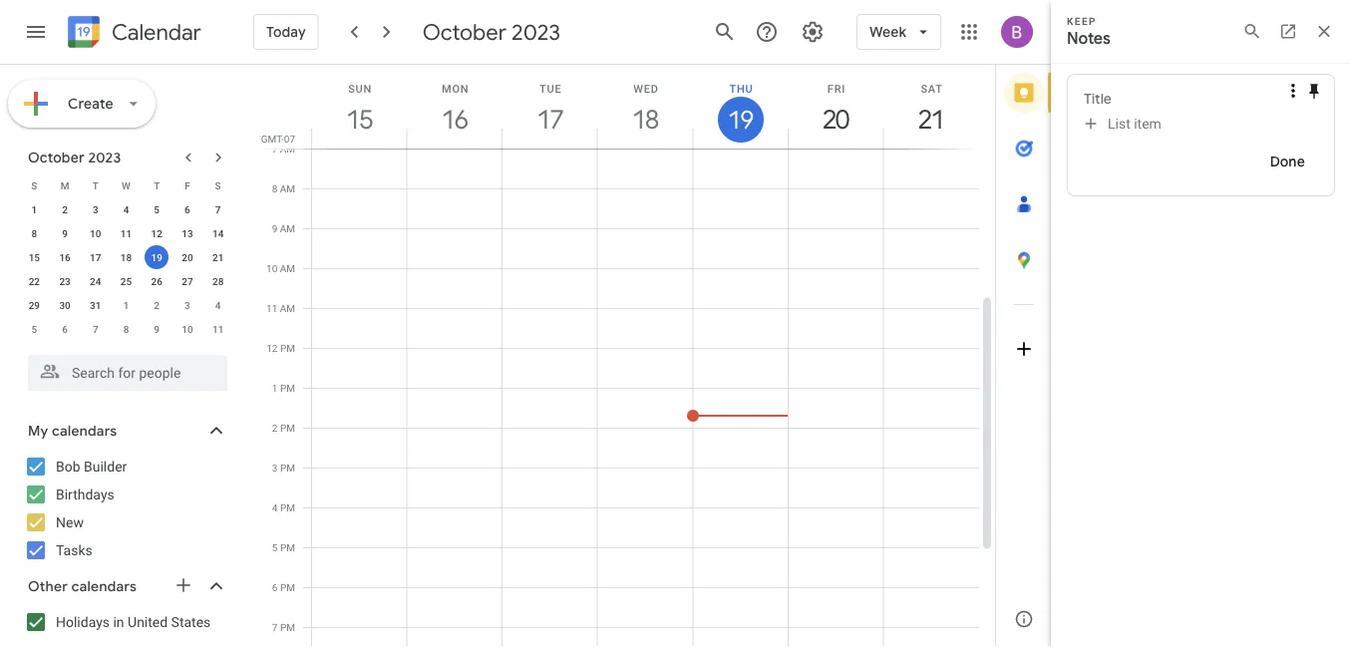Task type: locate. For each thing, give the bounding box(es) containing it.
6 down '5 pm'
[[272, 581, 278, 593]]

6 for 6 pm
[[272, 581, 278, 593]]

9
[[272, 222, 277, 234], [62, 227, 68, 239], [154, 323, 160, 335]]

3 up 10 element
[[93, 203, 98, 215]]

1 vertical spatial 2
[[154, 299, 160, 311]]

am down 8 am
[[280, 222, 295, 234]]

26 element
[[145, 269, 169, 293]]

0 horizontal spatial 6
[[62, 323, 68, 335]]

0 horizontal spatial 3
[[93, 203, 98, 215]]

0 vertical spatial 16
[[441, 103, 467, 136]]

7 up 14 element
[[215, 203, 221, 215]]

11 down 'november 4' 'element'
[[212, 323, 224, 335]]

7 inside november 7 element
[[93, 323, 98, 335]]

october 2023 up m
[[28, 149, 121, 166]]

november 8 element
[[114, 317, 138, 341]]

2 vertical spatial 3
[[272, 462, 278, 474]]

11 inside november 11 element
[[212, 323, 224, 335]]

4 up '5 pm'
[[272, 502, 278, 514]]

24
[[90, 275, 101, 287]]

5 down 4 pm
[[272, 541, 278, 553]]

1 horizontal spatial 1
[[123, 299, 129, 311]]

grid
[[255, 65, 995, 647]]

gmt-
[[261, 133, 284, 145]]

side panel section
[[995, 65, 1052, 647]]

0 horizontal spatial 19
[[151, 251, 162, 263]]

0 vertical spatial 12
[[151, 227, 162, 239]]

0 horizontal spatial 1
[[31, 203, 37, 215]]

23
[[59, 275, 71, 287]]

6
[[185, 203, 190, 215], [62, 323, 68, 335], [272, 581, 278, 593]]

2 pm from the top
[[280, 382, 295, 394]]

0 horizontal spatial 2023
[[88, 149, 121, 166]]

8 for 8 am
[[272, 182, 277, 194]]

am up 8 am
[[280, 143, 295, 155]]

11 am
[[266, 302, 295, 314]]

0 vertical spatial october 2023
[[423, 18, 560, 46]]

16 down mon on the top left of the page
[[441, 103, 467, 136]]

4 inside 'element'
[[215, 299, 221, 311]]

18 down wed
[[631, 103, 657, 136]]

31 element
[[84, 293, 107, 317]]

12
[[151, 227, 162, 239], [267, 342, 278, 354]]

19 link
[[718, 97, 764, 143]]

1 horizontal spatial 9
[[154, 323, 160, 335]]

21
[[917, 103, 943, 136], [212, 251, 224, 263]]

0 vertical spatial 21
[[917, 103, 943, 136]]

0 vertical spatial 8
[[272, 182, 277, 194]]

create button
[[8, 80, 155, 128]]

main drawer image
[[24, 20, 48, 44]]

0 horizontal spatial 5
[[31, 323, 37, 335]]

2 horizontal spatial 11
[[266, 302, 278, 314]]

2 down m
[[62, 203, 68, 215]]

7 for november 7 element at the left of the page
[[93, 323, 98, 335]]

7 down 6 pm
[[272, 621, 278, 633]]

1 horizontal spatial 17
[[536, 103, 562, 136]]

20
[[822, 103, 848, 136], [182, 251, 193, 263]]

1 horizontal spatial 11
[[212, 323, 224, 335]]

11 inside 11 element
[[120, 227, 132, 239]]

10 down november 3 'element'
[[182, 323, 193, 335]]

f
[[185, 179, 190, 191]]

2 horizontal spatial 1
[[272, 382, 278, 394]]

0 vertical spatial 2
[[62, 203, 68, 215]]

calendar heading
[[108, 18, 201, 46]]

fri 20
[[822, 82, 848, 136]]

6 row from the top
[[19, 293, 233, 317]]

12 for 12
[[151, 227, 162, 239]]

2 horizontal spatial 5
[[272, 541, 278, 553]]

8 down november 1 element
[[123, 323, 129, 335]]

5 am from the top
[[280, 302, 295, 314]]

am up 9 am
[[280, 182, 295, 194]]

2 vertical spatial 10
[[182, 323, 193, 335]]

1 horizontal spatial 12
[[267, 342, 278, 354]]

0 horizontal spatial 15
[[29, 251, 40, 263]]

1 horizontal spatial 18
[[631, 103, 657, 136]]

7 row from the top
[[19, 317, 233, 341]]

thu 19
[[727, 82, 753, 135]]

0 horizontal spatial october 2023
[[28, 149, 121, 166]]

28 element
[[206, 269, 230, 293]]

29
[[29, 299, 40, 311]]

0 horizontal spatial 8
[[31, 227, 37, 239]]

s right f
[[215, 179, 221, 191]]

tab list
[[996, 65, 1052, 591]]

1 vertical spatial 5
[[31, 323, 37, 335]]

pm for 7 pm
[[280, 621, 295, 633]]

16
[[441, 103, 467, 136], [59, 251, 71, 263]]

17 column header
[[502, 65, 598, 149]]

5 pm from the top
[[280, 502, 295, 514]]

pm for 6 pm
[[280, 581, 295, 593]]

Search for people text field
[[40, 355, 215, 391]]

pm up '5 pm'
[[280, 502, 295, 514]]

1 vertical spatial 11
[[266, 302, 278, 314]]

17 down tue
[[536, 103, 562, 136]]

10 inside grid
[[266, 262, 278, 274]]

t left w at the top
[[92, 179, 99, 191]]

5 down '29' element
[[31, 323, 37, 335]]

18 element
[[114, 245, 138, 269]]

11 for 11 element at the top of page
[[120, 227, 132, 239]]

november 10 element
[[175, 317, 199, 341]]

pm up 1 pm
[[280, 342, 295, 354]]

october 2023 up mon on the top left of the page
[[423, 18, 560, 46]]

11
[[120, 227, 132, 239], [266, 302, 278, 314], [212, 323, 224, 335]]

17 element
[[84, 245, 107, 269]]

27 element
[[175, 269, 199, 293]]

18
[[631, 103, 657, 136], [120, 251, 132, 263]]

0 horizontal spatial 11
[[120, 227, 132, 239]]

21 inside "october 2023" grid
[[212, 251, 224, 263]]

am up 12 pm
[[280, 302, 295, 314]]

1 am from the top
[[280, 143, 295, 155]]

1 vertical spatial 6
[[62, 323, 68, 335]]

1 horizontal spatial 2
[[154, 299, 160, 311]]

0 vertical spatial 18
[[631, 103, 657, 136]]

6 down f
[[185, 203, 190, 215]]

4 inside grid
[[272, 502, 278, 514]]

10
[[90, 227, 101, 239], [266, 262, 278, 274], [182, 323, 193, 335]]

4
[[123, 203, 129, 215], [215, 299, 221, 311], [272, 502, 278, 514]]

1 horizontal spatial 20
[[822, 103, 848, 136]]

9 up 16 element
[[62, 227, 68, 239]]

2 pm
[[272, 422, 295, 434]]

2 horizontal spatial 8
[[272, 182, 277, 194]]

1 vertical spatial october
[[28, 149, 85, 166]]

1 horizontal spatial 4
[[215, 299, 221, 311]]

1 vertical spatial 18
[[120, 251, 132, 263]]

3 inside 'element'
[[185, 299, 190, 311]]

settings menu image
[[801, 20, 825, 44]]

2 vertical spatial 2
[[272, 422, 278, 434]]

0 vertical spatial 11
[[120, 227, 132, 239]]

other
[[28, 578, 68, 595]]

20 down fri
[[822, 103, 848, 136]]

1 vertical spatial 4
[[215, 299, 221, 311]]

5 up 12 element
[[154, 203, 160, 215]]

12 inside row
[[151, 227, 162, 239]]

0 horizontal spatial 18
[[120, 251, 132, 263]]

1 vertical spatial 15
[[29, 251, 40, 263]]

2023 up tue
[[512, 18, 560, 46]]

pm up 2 pm
[[280, 382, 295, 394]]

1 down 25 element on the top left of page
[[123, 299, 129, 311]]

20 column header
[[788, 65, 884, 149]]

am for 9 am
[[280, 222, 295, 234]]

1 vertical spatial 12
[[267, 342, 278, 354]]

17
[[536, 103, 562, 136], [90, 251, 101, 263]]

0 vertical spatial 2023
[[512, 18, 560, 46]]

t left f
[[154, 179, 160, 191]]

5 pm
[[272, 541, 295, 553]]

6 pm from the top
[[280, 541, 295, 553]]

1 row from the top
[[19, 174, 233, 197]]

mon 16
[[441, 82, 469, 136]]

21 down the sat
[[917, 103, 943, 136]]

0 vertical spatial 15
[[346, 103, 371, 136]]

18 up 25
[[120, 251, 132, 263]]

2 for november 2 element
[[154, 299, 160, 311]]

13
[[182, 227, 193, 239]]

holidays in united states
[[56, 614, 211, 630]]

2 t from the left
[[154, 179, 160, 191]]

1 down 12 pm
[[272, 382, 278, 394]]

november 6 element
[[53, 317, 77, 341]]

21 up 28
[[212, 251, 224, 263]]

3 down 2 pm
[[272, 462, 278, 474]]

11 element
[[114, 221, 138, 245]]

20 inside grid
[[182, 251, 193, 263]]

2 down 1 pm
[[272, 422, 278, 434]]

october 2023 grid
[[19, 174, 233, 341]]

3 down the 27 element
[[185, 299, 190, 311]]

3 for 3 pm
[[272, 462, 278, 474]]

0 horizontal spatial 12
[[151, 227, 162, 239]]

24 element
[[84, 269, 107, 293]]

0 horizontal spatial t
[[92, 179, 99, 191]]

7 for 7 am
[[272, 143, 277, 155]]

october up m
[[28, 149, 85, 166]]

12 up 19, today "element"
[[151, 227, 162, 239]]

week button
[[857, 8, 941, 56]]

row containing 15
[[19, 245, 233, 269]]

7
[[272, 143, 277, 155], [215, 203, 221, 215], [93, 323, 98, 335], [272, 621, 278, 633]]

2 up november 9 element
[[154, 299, 160, 311]]

25 element
[[114, 269, 138, 293]]

20 up 27
[[182, 251, 193, 263]]

5 for november 5 element at left
[[31, 323, 37, 335]]

1 horizontal spatial 6
[[185, 203, 190, 215]]

s left m
[[31, 179, 37, 191]]

4 row from the top
[[19, 245, 233, 269]]

row group
[[19, 197, 233, 341]]

4 pm
[[272, 502, 295, 514]]

2 row from the top
[[19, 197, 233, 221]]

3 am from the top
[[280, 222, 295, 234]]

november 1 element
[[114, 293, 138, 317]]

8 pm from the top
[[280, 621, 295, 633]]

3 row from the top
[[19, 221, 233, 245]]

7 left 07
[[272, 143, 277, 155]]

1 vertical spatial 17
[[90, 251, 101, 263]]

1 pm from the top
[[280, 342, 295, 354]]

15 up 22
[[29, 251, 40, 263]]

0 vertical spatial 17
[[536, 103, 562, 136]]

9 up 10 am
[[272, 222, 277, 234]]

15 down sun
[[346, 103, 371, 136]]

2023 down "create"
[[88, 149, 121, 166]]

30 element
[[53, 293, 77, 317]]

11 down 10 am
[[266, 302, 278, 314]]

12 for 12 pm
[[267, 342, 278, 354]]

0 horizontal spatial 2
[[62, 203, 68, 215]]

pm up 6 pm
[[280, 541, 295, 553]]

1 pm
[[272, 382, 295, 394]]

22 element
[[22, 269, 46, 293]]

4 up 11 element at the top of page
[[123, 203, 129, 215]]

10 for 10 element
[[90, 227, 101, 239]]

w
[[122, 179, 131, 191]]

10 for november 10 element
[[182, 323, 193, 335]]

1 vertical spatial calendars
[[71, 578, 137, 595]]

7 pm from the top
[[280, 581, 295, 593]]

16 up the 23
[[59, 251, 71, 263]]

1 up 15 element on the left
[[31, 203, 37, 215]]

3 for november 3 'element'
[[185, 299, 190, 311]]

8 up 15 element on the left
[[31, 227, 37, 239]]

7 am
[[272, 143, 295, 155]]

4 for 'november 4' 'element'
[[215, 299, 221, 311]]

8 up 9 am
[[272, 182, 277, 194]]

0 vertical spatial 20
[[822, 103, 848, 136]]

22
[[29, 275, 40, 287]]

2 horizontal spatial 2
[[272, 422, 278, 434]]

2 horizontal spatial 10
[[266, 262, 278, 274]]

19 down the thu
[[727, 104, 752, 135]]

t
[[92, 179, 99, 191], [154, 179, 160, 191]]

6 pm
[[272, 581, 295, 593]]

6 down 30 element
[[62, 323, 68, 335]]

1 horizontal spatial 3
[[185, 299, 190, 311]]

calendars for my calendars
[[52, 422, 117, 440]]

3 pm from the top
[[280, 422, 295, 434]]

calendars for other calendars
[[71, 578, 137, 595]]

pm up 7 pm
[[280, 581, 295, 593]]

1 vertical spatial 2023
[[88, 149, 121, 166]]

4 am from the top
[[280, 262, 295, 274]]

sun
[[348, 82, 372, 95]]

0 horizontal spatial 17
[[90, 251, 101, 263]]

october up mon on the top left of the page
[[423, 18, 507, 46]]

1 vertical spatial 3
[[185, 299, 190, 311]]

7 down 31 element
[[93, 323, 98, 335]]

2 vertical spatial 8
[[123, 323, 129, 335]]

calendars up in on the left of the page
[[71, 578, 137, 595]]

0 horizontal spatial october
[[28, 149, 85, 166]]

19 cell
[[141, 245, 172, 269]]

my
[[28, 422, 48, 440]]

0 vertical spatial 10
[[90, 227, 101, 239]]

9 for november 9 element
[[154, 323, 160, 335]]

12 down 11 am
[[267, 342, 278, 354]]

united
[[128, 614, 168, 630]]

10 up 11 am
[[266, 262, 278, 274]]

calendar element
[[64, 12, 201, 56]]

2 vertical spatial 11
[[212, 323, 224, 335]]

pm down 2 pm
[[280, 462, 295, 474]]

1 horizontal spatial 16
[[441, 103, 467, 136]]

am down 9 am
[[280, 262, 295, 274]]

week
[[870, 23, 906, 41]]

1 horizontal spatial 21
[[917, 103, 943, 136]]

4 up november 11 element
[[215, 299, 221, 311]]

2
[[62, 203, 68, 215], [154, 299, 160, 311], [272, 422, 278, 434]]

23 element
[[53, 269, 77, 293]]

0 vertical spatial october
[[423, 18, 507, 46]]

october
[[423, 18, 507, 46], [28, 149, 85, 166]]

calendars up bob builder
[[52, 422, 117, 440]]

0 horizontal spatial 4
[[123, 203, 129, 215]]

2 vertical spatial 6
[[272, 581, 278, 593]]

2 horizontal spatial 6
[[272, 581, 278, 593]]

tue
[[540, 82, 562, 95]]

s
[[31, 179, 37, 191], [215, 179, 221, 191]]

0 horizontal spatial s
[[31, 179, 37, 191]]

0 vertical spatial 3
[[93, 203, 98, 215]]

1 horizontal spatial 8
[[123, 323, 129, 335]]

5 row from the top
[[19, 269, 233, 293]]

2 horizontal spatial 3
[[272, 462, 278, 474]]

sun 15
[[346, 82, 372, 136]]

8 inside grid
[[272, 182, 277, 194]]

0 vertical spatial calendars
[[52, 422, 117, 440]]

add other calendars image
[[174, 575, 193, 595]]

15 inside sun 15
[[346, 103, 371, 136]]

12 inside grid
[[267, 342, 278, 354]]

9 for 9 am
[[272, 222, 277, 234]]

14 element
[[206, 221, 230, 245]]

row
[[19, 174, 233, 197], [19, 197, 233, 221], [19, 221, 233, 245], [19, 245, 233, 269], [19, 269, 233, 293], [19, 293, 233, 317], [19, 317, 233, 341]]

1 horizontal spatial 19
[[727, 104, 752, 135]]

1 horizontal spatial 10
[[182, 323, 193, 335]]

row containing 29
[[19, 293, 233, 317]]

row containing 5
[[19, 317, 233, 341]]

2 vertical spatial 1
[[272, 382, 278, 394]]

1 vertical spatial 19
[[151, 251, 162, 263]]

1 horizontal spatial october 2023
[[423, 18, 560, 46]]

pm down 6 pm
[[280, 621, 295, 633]]

3
[[93, 203, 98, 215], [185, 299, 190, 311], [272, 462, 278, 474]]

am for 7 am
[[280, 143, 295, 155]]

17 inside "october 2023" grid
[[90, 251, 101, 263]]

4 pm from the top
[[280, 462, 295, 474]]

0 vertical spatial 19
[[727, 104, 752, 135]]

0 horizontal spatial 21
[[212, 251, 224, 263]]

2 for 2 pm
[[272, 422, 278, 434]]

18 inside "element"
[[120, 251, 132, 263]]

19 up 26
[[151, 251, 162, 263]]

october 2023
[[423, 18, 560, 46], [28, 149, 121, 166]]

25
[[120, 275, 132, 287]]

1 horizontal spatial 15
[[346, 103, 371, 136]]

6 for november 6 element
[[62, 323, 68, 335]]

am
[[280, 143, 295, 155], [280, 182, 295, 194], [280, 222, 295, 234], [280, 262, 295, 274], [280, 302, 295, 314]]

8
[[272, 182, 277, 194], [31, 227, 37, 239], [123, 323, 129, 335]]

2 horizontal spatial 9
[[272, 222, 277, 234]]

1
[[31, 203, 37, 215], [123, 299, 129, 311], [272, 382, 278, 394]]

17 up 24
[[90, 251, 101, 263]]

1 vertical spatial 1
[[123, 299, 129, 311]]

november 11 element
[[206, 317, 230, 341]]

1 horizontal spatial 5
[[154, 203, 160, 215]]

pm for 2 pm
[[280, 422, 295, 434]]

pm
[[280, 342, 295, 354], [280, 382, 295, 394], [280, 422, 295, 434], [280, 462, 295, 474], [280, 502, 295, 514], [280, 541, 295, 553], [280, 581, 295, 593], [280, 621, 295, 633]]

16 inside "october 2023" grid
[[59, 251, 71, 263]]

1 for 1 pm
[[272, 382, 278, 394]]

2023
[[512, 18, 560, 46], [88, 149, 121, 166]]

1 vertical spatial 21
[[212, 251, 224, 263]]

11 up the 18 "element"
[[120, 227, 132, 239]]

1 vertical spatial 20
[[182, 251, 193, 263]]

2 am from the top
[[280, 182, 295, 194]]

19 inside thu 19
[[727, 104, 752, 135]]

2 vertical spatial 4
[[272, 502, 278, 514]]

19 column header
[[692, 65, 789, 149]]

10 up '17' element
[[90, 227, 101, 239]]

0 vertical spatial 4
[[123, 203, 129, 215]]

pm up 3 pm
[[280, 422, 295, 434]]

1 horizontal spatial october
[[423, 18, 507, 46]]

15
[[346, 103, 371, 136], [29, 251, 40, 263]]

1 horizontal spatial 2023
[[512, 18, 560, 46]]

None search field
[[0, 347, 247, 391]]

19
[[727, 104, 752, 135], [151, 251, 162, 263]]

1 vertical spatial 16
[[59, 251, 71, 263]]

pm for 5 pm
[[280, 541, 295, 553]]

6 inside grid
[[272, 581, 278, 593]]

9 down november 2 element
[[154, 323, 160, 335]]

5
[[154, 203, 160, 215], [31, 323, 37, 335], [272, 541, 278, 553]]

november 7 element
[[84, 317, 107, 341]]

1 horizontal spatial t
[[154, 179, 160, 191]]

calendars
[[52, 422, 117, 440], [71, 578, 137, 595]]



Task type: describe. For each thing, give the bounding box(es) containing it.
0 vertical spatial 1
[[31, 203, 37, 215]]

31
[[90, 299, 101, 311]]

sat 21
[[917, 82, 943, 136]]

am for 11 am
[[280, 302, 295, 314]]

tue 17
[[536, 82, 562, 136]]

m
[[61, 179, 69, 191]]

0 vertical spatial 6
[[185, 203, 190, 215]]

17 inside column header
[[536, 103, 562, 136]]

gmt-07
[[261, 133, 295, 145]]

21 column header
[[883, 65, 979, 149]]

21 element
[[206, 245, 230, 269]]

today
[[266, 23, 306, 41]]

states
[[171, 614, 211, 630]]

11 for november 11 element
[[212, 323, 224, 335]]

pm for 3 pm
[[280, 462, 295, 474]]

pm for 1 pm
[[280, 382, 295, 394]]

1 vertical spatial october 2023
[[28, 149, 121, 166]]

9 am
[[272, 222, 295, 234]]

wed
[[633, 82, 659, 95]]

pm for 12 pm
[[280, 342, 295, 354]]

30
[[59, 299, 71, 311]]

am for 8 am
[[280, 182, 295, 194]]

1 s from the left
[[31, 179, 37, 191]]

19, today element
[[145, 245, 169, 269]]

grid containing 15
[[255, 65, 995, 647]]

pm for 4 pm
[[280, 502, 295, 514]]

birthdays
[[56, 486, 114, 503]]

calendar
[[112, 18, 201, 46]]

row containing 8
[[19, 221, 233, 245]]

november 9 element
[[145, 317, 169, 341]]

20 link
[[813, 97, 859, 143]]

18 link
[[623, 97, 669, 143]]

0 horizontal spatial 9
[[62, 227, 68, 239]]

7 for 7 pm
[[272, 621, 278, 633]]

21 link
[[909, 97, 955, 143]]

8 for november 8 element
[[123, 323, 129, 335]]

1 t from the left
[[92, 179, 99, 191]]

15 inside row
[[29, 251, 40, 263]]

my calendars list
[[4, 451, 247, 566]]

other calendars button
[[4, 570, 247, 602]]

november 3 element
[[175, 293, 199, 317]]

16 column header
[[406, 65, 503, 149]]

holidays
[[56, 614, 110, 630]]

row group containing 1
[[19, 197, 233, 341]]

10 for 10 am
[[266, 262, 278, 274]]

row containing 22
[[19, 269, 233, 293]]

15 column header
[[311, 65, 407, 149]]

my calendars
[[28, 422, 117, 440]]

1 for november 1 element
[[123, 299, 129, 311]]

tab list inside side panel section
[[996, 65, 1052, 591]]

4 for 4 pm
[[272, 502, 278, 514]]

11 for 11 am
[[266, 302, 278, 314]]

in
[[113, 614, 124, 630]]

16 element
[[53, 245, 77, 269]]

28
[[212, 275, 224, 287]]

0 vertical spatial 5
[[154, 203, 160, 215]]

07
[[284, 133, 295, 145]]

7 pm
[[272, 621, 295, 633]]

15 element
[[22, 245, 46, 269]]

new
[[56, 514, 84, 531]]

tasks
[[56, 542, 92, 558]]

29 element
[[22, 293, 46, 317]]

november 2 element
[[145, 293, 169, 317]]

13 element
[[175, 221, 199, 245]]

15 link
[[337, 97, 383, 143]]

10 element
[[84, 221, 107, 245]]

20 inside column header
[[822, 103, 848, 136]]

19 inside "element"
[[151, 251, 162, 263]]

row containing 1
[[19, 197, 233, 221]]

18 column header
[[597, 65, 693, 149]]

8 am
[[272, 182, 295, 194]]

16 link
[[432, 97, 478, 143]]

wed 18
[[631, 82, 659, 136]]

20 element
[[175, 245, 199, 269]]

16 inside mon 16
[[441, 103, 467, 136]]

bob builder
[[56, 458, 127, 475]]

november 4 element
[[206, 293, 230, 317]]

3 pm
[[272, 462, 295, 474]]

18 inside "wed 18"
[[631, 103, 657, 136]]

5 for 5 pm
[[272, 541, 278, 553]]

other calendars
[[28, 578, 137, 595]]

create
[[68, 95, 114, 112]]

bob
[[56, 458, 80, 475]]

my calendars button
[[4, 415, 247, 447]]

fri
[[828, 82, 846, 95]]

10 am
[[266, 262, 295, 274]]

thu
[[729, 82, 753, 95]]

am for 10 am
[[280, 262, 295, 274]]

17 link
[[527, 97, 573, 143]]

1 vertical spatial 8
[[31, 227, 37, 239]]

november 5 element
[[22, 317, 46, 341]]

row containing s
[[19, 174, 233, 197]]

14
[[212, 227, 224, 239]]

27
[[182, 275, 193, 287]]

mon
[[442, 82, 469, 95]]

sat
[[921, 82, 943, 95]]

21 inside 21 column header
[[917, 103, 943, 136]]

builder
[[84, 458, 127, 475]]

26
[[151, 275, 162, 287]]

12 pm
[[267, 342, 295, 354]]

12 element
[[145, 221, 169, 245]]

2 s from the left
[[215, 179, 221, 191]]

today button
[[253, 8, 319, 56]]



Task type: vqa. For each thing, say whether or not it's contained in the screenshot.


